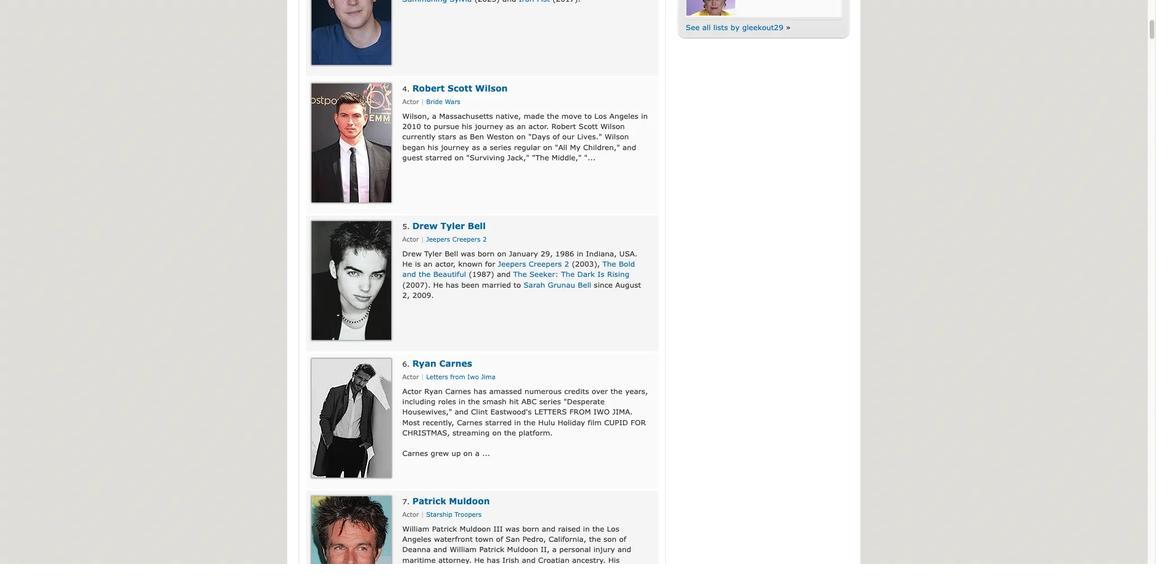 Task type: describe. For each thing, give the bounding box(es) containing it.
2 vertical spatial muldoon
[[507, 545, 538, 554]]

patrick for 7.
[[412, 496, 446, 506]]

began
[[402, 142, 425, 151]]

2009.
[[412, 290, 434, 299]]

tyler inside 5. drew tyler bell actor | jeepers creepers 2
[[441, 221, 465, 231]]

regular
[[514, 142, 540, 151]]

our
[[562, 132, 575, 141]]

actor inside 5. drew tyler bell actor | jeepers creepers 2
[[402, 235, 419, 243]]

croatian
[[538, 555, 569, 564]]

seeker:
[[529, 270, 558, 278]]

on inside drew tyler bell was born on january 29, 1986 in indiana, usa. he is an actor, known for
[[497, 249, 506, 258]]

abc
[[521, 397, 537, 406]]

native,
[[496, 111, 521, 120]]

injury
[[594, 545, 615, 554]]

credits
[[564, 387, 589, 395]]

2 inside 5. drew tyler bell actor | jeepers creepers 2
[[483, 235, 487, 243]]

from
[[569, 407, 591, 416]]

weston
[[487, 132, 514, 141]]

is
[[415, 259, 421, 268]]

robert scott wilson link
[[412, 83, 508, 93]]

actor inside 6. ryan carnes actor | letters from iwo jima
[[402, 373, 419, 380]]

and right injury on the bottom
[[618, 545, 631, 554]]

an inside drew tyler bell was born on january 29, 1986 in indiana, usa. he is an actor, known for
[[423, 259, 433, 268]]

(2007).
[[402, 280, 431, 289]]

has inside (1987) and the seeker: the dark is rising (2007). he has been married to sarah grunau bell
[[446, 280, 459, 289]]

and right "irish"
[[522, 555, 536, 564]]

1 vertical spatial as
[[459, 132, 467, 141]]

the inside 'wilson, a massachusetts native, made the move to los angeles in 2010 to pursue his journey as an actor. robert scott wilson currently stars as ben weston on "days of our lives." wilson began his journey as a series regular on "all my children," and guest starred on "surviving jack," "the middle," "...'
[[547, 111, 559, 120]]

up
[[451, 449, 461, 457]]

5.
[[402, 222, 410, 231]]

iii
[[493, 524, 503, 533]]

wilson inside 4. robert scott wilson actor | bride wars
[[475, 83, 508, 93]]

known
[[458, 259, 482, 268]]

on down stars
[[455, 153, 464, 162]]

1 vertical spatial wilson
[[600, 122, 625, 131]]

guest
[[402, 153, 423, 162]]

on right 'up'
[[463, 449, 473, 457]]

2,
[[402, 290, 410, 299]]

scott inside 4. robert scott wilson actor | bride wars
[[448, 83, 472, 93]]

ben
[[470, 132, 484, 141]]

california,
[[549, 535, 586, 543]]

the right the over
[[611, 387, 623, 395]]

streaming
[[452, 428, 490, 437]]

1 vertical spatial his
[[428, 142, 438, 151]]

actor inside 7. patrick muldoon actor | starship troopers
[[402, 510, 419, 518]]

angeles inside william patrick muldoon iii was born and raised in the los angeles waterfront town of san pedro, california, the son of deanna and william patrick muldoon ii, a personal injury and maritime attorney. he has irish and croatian ancestry.
[[402, 535, 431, 543]]

stars
[[438, 132, 456, 141]]

lists
[[713, 23, 728, 31]]

married
[[482, 280, 511, 289]]

grunau
[[548, 280, 575, 289]]

in inside 'wilson, a massachusetts native, made the move to los angeles in 2010 to pursue his journey as an actor. robert scott wilson currently stars as ben weston on "days of our lives." wilson began his journey as a series regular on "all my children," and guest starred on "surviving jack," "the middle," "...'
[[641, 111, 648, 120]]

recently,
[[422, 418, 454, 426]]

7. patrick muldoon actor | starship troopers
[[402, 496, 490, 518]]

and inside actor ryan carnes has amassed numerous credits over the years, including roles in the smash hit abc series "desperate housewives," and clint eastwood's letters from iwo jima. most recently, carnes starred in the hulu holiday film cupid for christmas, streaming on the platform.
[[455, 407, 468, 416]]

robert scott wilson image
[[312, 84, 391, 202]]

6. ryan carnes actor | letters from iwo jima
[[402, 358, 496, 380]]

jeepers inside 5. drew tyler bell actor | jeepers creepers 2
[[426, 235, 450, 243]]

drew inside 5. drew tyler bell actor | jeepers creepers 2
[[412, 221, 438, 231]]

starship
[[426, 510, 452, 518]]

5. drew tyler bell actor | jeepers creepers 2
[[402, 221, 487, 243]]

on up "the
[[543, 142, 552, 151]]

iwo
[[594, 407, 610, 416]]

1 horizontal spatial creepers
[[529, 259, 562, 268]]

pursue
[[434, 122, 459, 131]]

bell inside (1987) and the seeker: the dark is rising (2007). he has been married to sarah grunau bell
[[578, 280, 591, 289]]

sarah grunau bell link
[[524, 280, 591, 289]]

drew tyler bell image
[[312, 221, 391, 340]]

(2003),
[[572, 259, 600, 268]]

los inside william patrick muldoon iii was born and raised in the los angeles waterfront town of san pedro, california, the son of deanna and william patrick muldoon ii, a personal injury and maritime attorney. he has irish and croatian ancestry.
[[607, 524, 619, 533]]

starship troopers link
[[426, 510, 482, 518]]

patrick muldoon link
[[412, 496, 490, 506]]

attorney.
[[438, 555, 472, 564]]

including
[[402, 397, 436, 406]]

drew tyler bell was born on january 29, 1986 in indiana, usa. he is an actor, known for
[[402, 249, 637, 268]]

children,"
[[583, 142, 620, 151]]

bell inside 5. drew tyler bell actor | jeepers creepers 2
[[468, 221, 486, 231]]

was inside william patrick muldoon iii was born and raised in the los angeles waterfront town of san pedro, california, the son of deanna and william patrick muldoon ii, a personal injury and maritime attorney. he has irish and croatian ancestry.
[[505, 524, 520, 533]]

the bold and the beautiful link
[[402, 259, 635, 278]]

carnes up streaming
[[457, 418, 483, 426]]

series inside actor ryan carnes has amassed numerous credits over the years, including roles in the smash hit abc series "desperate housewives," and clint eastwood's letters from iwo jima. most recently, carnes starred in the hulu holiday film cupid for christmas, streaming on the platform.
[[539, 397, 561, 406]]

ryan for actor
[[424, 387, 443, 395]]

gleekout29
[[742, 23, 783, 31]]

ancestry.
[[572, 555, 606, 564]]

from
[[450, 373, 465, 380]]

and down waterfront
[[433, 545, 447, 554]]

carnes down from
[[445, 387, 471, 395]]

actor inside actor ryan carnes has amassed numerous credits over the years, including roles in the smash hit abc series "desperate housewives," and clint eastwood's letters from iwo jima. most recently, carnes starred in the hulu holiday film cupid for christmas, streaming on the platform.
[[402, 387, 422, 395]]

bride wars link
[[426, 98, 460, 105]]

irish
[[502, 555, 519, 564]]

the up clint
[[468, 397, 480, 406]]

(1987) and the seeker: the dark is rising (2007). he has been married to sarah grunau bell
[[402, 270, 629, 289]]

see all lists by gleekout29 link
[[686, 23, 783, 31]]

| inside 4. robert scott wilson actor | bride wars
[[421, 98, 424, 105]]

jima.
[[612, 407, 633, 416]]

| inside 7. patrick muldoon actor | starship troopers
[[421, 510, 424, 518]]

ryan carnes link
[[412, 358, 472, 369]]

actor.
[[528, 122, 549, 131]]

1 horizontal spatial journey
[[475, 122, 503, 131]]

a down bride
[[432, 111, 436, 120]]

2 horizontal spatial as
[[506, 122, 514, 131]]

january
[[509, 249, 538, 258]]

clint
[[471, 407, 488, 416]]

san
[[506, 535, 520, 543]]

all
[[702, 23, 711, 31]]

list image image
[[686, 0, 735, 16]]

usa.
[[619, 249, 637, 258]]

jeepers creepers 2 (2003),
[[498, 259, 603, 268]]

the up son
[[592, 524, 604, 533]]

0 horizontal spatial the
[[513, 270, 527, 278]]

maritime
[[402, 555, 436, 564]]

29,
[[541, 249, 553, 258]]

he inside (1987) and the seeker: the dark is rising (2007). he has been married to sarah grunau bell
[[433, 280, 443, 289]]

housewives,"
[[402, 407, 452, 416]]

currently
[[402, 132, 436, 141]]

robert inside 4. robert scott wilson actor | bride wars
[[412, 83, 445, 93]]

troopers
[[455, 510, 482, 518]]

to inside (1987) and the seeker: the dark is rising (2007). he has been married to sarah grunau bell
[[514, 280, 521, 289]]

"days
[[528, 132, 550, 141]]

1 horizontal spatial jeepers
[[498, 259, 526, 268]]

actor,
[[435, 259, 456, 268]]

the up platform.
[[524, 418, 536, 426]]

2010
[[402, 122, 421, 131]]

smash
[[483, 397, 507, 406]]

2 vertical spatial wilson
[[605, 132, 629, 141]]

deanna
[[402, 545, 431, 554]]

see all lists by gleekout29 »
[[686, 23, 791, 31]]

starred inside 'wilson, a massachusetts native, made the move to los angeles in 2010 to pursue his journey as an actor. robert scott wilson currently stars as ben weston on "days of our lives." wilson began his journey as a series regular on "all my children," and guest starred on "surviving jack," "the middle," "...'
[[425, 153, 452, 162]]

1986
[[555, 249, 574, 258]]



Task type: vqa. For each thing, say whether or not it's contained in the screenshot.
leftmost William
yes



Task type: locate. For each thing, give the bounding box(es) containing it.
and
[[623, 142, 636, 151], [402, 270, 416, 278], [497, 270, 511, 278], [455, 407, 468, 416], [542, 524, 556, 533], [433, 545, 447, 554], [618, 545, 631, 554], [522, 555, 536, 564]]

| inside 6. ryan carnes actor | letters from iwo jima
[[421, 373, 424, 380]]

on inside actor ryan carnes has amassed numerous credits over the years, including roles in the smash hit abc series "desperate housewives," and clint eastwood's letters from iwo jima. most recently, carnes starred in the hulu holiday film cupid for christmas, streaming on the platform.
[[492, 428, 502, 437]]

his down "massachusetts"
[[462, 122, 472, 131]]

a up "surviving
[[483, 142, 487, 151]]

the up injury on the bottom
[[589, 535, 601, 543]]

in
[[641, 111, 648, 120], [577, 249, 583, 258], [459, 397, 465, 406], [514, 418, 521, 426], [583, 524, 590, 533]]

as down native,
[[506, 122, 514, 131]]

he left is
[[402, 259, 412, 268]]

platform.
[[519, 428, 553, 437]]

he down town
[[474, 555, 484, 564]]

1 vertical spatial has
[[474, 387, 487, 395]]

0 horizontal spatial his
[[428, 142, 438, 151]]

an inside 'wilson, a massachusetts native, made the move to los angeles in 2010 to pursue his journey as an actor. robert scott wilson currently stars as ben weston on "days of our lives." wilson began his journey as a series regular on "all my children," and guest starred on "surviving jack," "the middle," "...'
[[517, 122, 526, 131]]

wilson,
[[402, 111, 429, 120]]

on up regular
[[517, 132, 526, 141]]

bell
[[468, 221, 486, 231], [445, 249, 458, 258], [578, 280, 591, 289]]

1 vertical spatial series
[[539, 397, 561, 406]]

creepers inside 5. drew tyler bell actor | jeepers creepers 2
[[452, 235, 481, 243]]

2 vertical spatial patrick
[[479, 545, 504, 554]]

1 horizontal spatial starred
[[485, 418, 512, 426]]

bold
[[619, 259, 635, 268]]

1 horizontal spatial robert
[[552, 122, 576, 131]]

0 horizontal spatial angeles
[[402, 535, 431, 543]]

an down made
[[517, 122, 526, 131]]

ryan right 6.
[[412, 358, 436, 369]]

born inside william patrick muldoon iii was born and raised in the los angeles waterfront town of san pedro, california, the son of deanna and william patrick muldoon ii, a personal injury and maritime attorney. he has irish and croatian ancestry.
[[522, 524, 539, 533]]

drew right 5.
[[412, 221, 438, 231]]

1 | from the top
[[421, 98, 424, 105]]

0 horizontal spatial jeepers creepers 2 link
[[426, 235, 487, 243]]

0 vertical spatial born
[[478, 249, 495, 258]]

robert up our
[[552, 122, 576, 131]]

1 horizontal spatial william
[[450, 545, 477, 554]]

0 vertical spatial as
[[506, 122, 514, 131]]

ryan inside 6. ryan carnes actor | letters from iwo jima
[[412, 358, 436, 369]]

by
[[731, 23, 740, 31]]

a right ii,
[[552, 545, 557, 554]]

1 vertical spatial jeepers creepers 2 link
[[498, 259, 569, 268]]

0 horizontal spatial to
[[424, 122, 431, 131]]

actor down 5.
[[402, 235, 419, 243]]

0 horizontal spatial journey
[[441, 142, 469, 151]]

ryan inside actor ryan carnes has amassed numerous credits over the years, including roles in the smash hit abc series "desperate housewives," and clint eastwood's letters from iwo jima. most recently, carnes starred in the hulu holiday film cupid for christmas, streaming on the platform.
[[424, 387, 443, 395]]

creepers up the seeker:
[[529, 259, 562, 268]]

series down weston
[[490, 142, 511, 151]]

0 horizontal spatial of
[[496, 535, 503, 543]]

1 vertical spatial patrick
[[432, 524, 457, 533]]

of inside 'wilson, a massachusetts native, made the move to los angeles in 2010 to pursue his journey as an actor. robert scott wilson currently stars as ben weston on "days of our lives." wilson began his journey as a series regular on "all my children," and guest starred on "surviving jack," "the middle," "...'
[[553, 132, 560, 141]]

| down the drew tyler bell link
[[421, 235, 424, 243]]

and inside 'the bold and the beautiful'
[[402, 270, 416, 278]]

2 horizontal spatial to
[[584, 111, 592, 120]]

muldoon up the troopers in the bottom left of the page
[[449, 496, 490, 506]]

actor down 4.
[[402, 98, 419, 105]]

1 horizontal spatial angeles
[[610, 111, 639, 120]]

hulu
[[538, 418, 555, 426]]

to down 'the bold and the beautiful'
[[514, 280, 521, 289]]

a inside william patrick muldoon iii was born and raised in the los angeles waterfront town of san pedro, california, the son of deanna and william patrick muldoon ii, a personal injury and maritime attorney. he has irish and croatian ancestry.
[[552, 545, 557, 554]]

1 horizontal spatial born
[[522, 524, 539, 533]]

| left bride
[[421, 98, 424, 105]]

1 vertical spatial bell
[[445, 249, 458, 258]]

the up actor.
[[547, 111, 559, 120]]

0 vertical spatial series
[[490, 142, 511, 151]]

0 vertical spatial jeepers creepers 2 link
[[426, 235, 487, 243]]

0 horizontal spatial as
[[459, 132, 467, 141]]

bell up actor,
[[445, 249, 458, 258]]

his down currently
[[428, 142, 438, 151]]

to
[[584, 111, 592, 120], [424, 122, 431, 131], [514, 280, 521, 289]]

as left the 'ben'
[[459, 132, 467, 141]]

1 horizontal spatial was
[[505, 524, 520, 533]]

the bold and the beautiful
[[402, 259, 635, 278]]

ryan for 6.
[[412, 358, 436, 369]]

1 horizontal spatial the
[[561, 270, 575, 278]]

0 horizontal spatial series
[[490, 142, 511, 151]]

and inside 'wilson, a massachusetts native, made the move to los angeles in 2010 to pursue his journey as an actor. robert scott wilson currently stars as ben weston on "days of our lives." wilson began his journey as a series regular on "all my children," and guest starred on "surviving jack," "the middle," "...'
[[623, 142, 636, 151]]

1 horizontal spatial he
[[433, 280, 443, 289]]

(1987)
[[469, 270, 494, 278]]

sarah
[[524, 280, 545, 289]]

a left ...
[[475, 449, 480, 457]]

since
[[594, 280, 613, 289]]

los up lives."
[[594, 111, 607, 120]]

drew up is
[[402, 249, 422, 258]]

letters
[[426, 373, 448, 380]]

jeepers down the drew tyler bell link
[[426, 235, 450, 243]]

and up pedro,
[[542, 524, 556, 533]]

born up pedro,
[[522, 524, 539, 533]]

0 horizontal spatial scott
[[448, 83, 472, 93]]

1 actor from the top
[[402, 98, 419, 105]]

2 | from the top
[[421, 235, 424, 243]]

1 vertical spatial creepers
[[529, 259, 562, 268]]

1 vertical spatial muldoon
[[460, 524, 491, 533]]

| inside 5. drew tyler bell actor | jeepers creepers 2
[[421, 235, 424, 243]]

angeles
[[610, 111, 639, 120], [402, 535, 431, 543]]

1 vertical spatial tyler
[[424, 249, 442, 258]]

0 horizontal spatial jeepers
[[426, 235, 450, 243]]

1 vertical spatial was
[[505, 524, 520, 533]]

0 vertical spatial tyler
[[441, 221, 465, 231]]

2 horizontal spatial has
[[487, 555, 500, 564]]

has inside william patrick muldoon iii was born and raised in the los angeles waterfront town of san pedro, california, the son of deanna and william patrick muldoon ii, a personal injury and maritime attorney. he has irish and croatian ancestry.
[[487, 555, 500, 564]]

0 horizontal spatial bell
[[445, 249, 458, 258]]

an right is
[[423, 259, 433, 268]]

jeepers down january
[[498, 259, 526, 268]]

of down "iii"
[[496, 535, 503, 543]]

»
[[786, 23, 791, 31]]

muldoon
[[449, 496, 490, 506], [460, 524, 491, 533], [507, 545, 538, 554]]

0 horizontal spatial born
[[478, 249, 495, 258]]

and right children,"
[[623, 142, 636, 151]]

patrick up starship
[[412, 496, 446, 506]]

bell down dark
[[578, 280, 591, 289]]

patrick for william
[[432, 524, 457, 533]]

0 horizontal spatial was
[[461, 249, 475, 258]]

jack,"
[[507, 153, 529, 162]]

robert inside 'wilson, a massachusetts native, made the move to los angeles in 2010 to pursue his journey as an actor. robert scott wilson currently stars as ben weston on "days of our lives." wilson began his journey as a series regular on "all my children," and guest starred on "surviving jack," "the middle," "...'
[[552, 122, 576, 131]]

has down iwo
[[474, 387, 487, 395]]

muldoon inside 7. patrick muldoon actor | starship troopers
[[449, 496, 490, 506]]

the down is
[[419, 270, 431, 278]]

was inside drew tyler bell was born on january 29, 1986 in indiana, usa. he is an actor, known for
[[461, 249, 475, 258]]

carnes down christmas,
[[402, 449, 428, 457]]

scott up lives."
[[579, 122, 598, 131]]

scott
[[448, 83, 472, 93], [579, 122, 598, 131]]

0 vertical spatial los
[[594, 111, 607, 120]]

as down the 'ben'
[[472, 142, 480, 151]]

| left letters
[[421, 373, 424, 380]]

0 horizontal spatial robert
[[412, 83, 445, 93]]

on
[[517, 132, 526, 141], [543, 142, 552, 151], [455, 153, 464, 162], [497, 249, 506, 258], [492, 428, 502, 437], [463, 449, 473, 457]]

the down indiana,
[[603, 259, 616, 268]]

1 vertical spatial starred
[[485, 418, 512, 426]]

and down the roles
[[455, 407, 468, 416]]

born
[[478, 249, 495, 258], [522, 524, 539, 533]]

1 horizontal spatial has
[[474, 387, 487, 395]]

1 horizontal spatial an
[[517, 122, 526, 131]]

actor ryan carnes has amassed numerous credits over the years, including roles in the smash hit abc series "desperate housewives," and clint eastwood's letters from iwo jima. most recently, carnes starred in the hulu holiday film cupid for christmas, streaming on the platform.
[[402, 387, 648, 437]]

patrick inside 7. patrick muldoon actor | starship troopers
[[412, 496, 446, 506]]

muldoon for born
[[460, 524, 491, 533]]

ryan
[[412, 358, 436, 369], [424, 387, 443, 395]]

3 | from the top
[[421, 373, 424, 380]]

in inside william patrick muldoon iii was born and raised in the los angeles waterfront town of san pedro, california, the son of deanna and william patrick muldoon ii, a personal injury and maritime attorney. he has irish and croatian ancestry.
[[583, 524, 590, 533]]

0 vertical spatial robert
[[412, 83, 445, 93]]

for
[[485, 259, 495, 268]]

and up the (2007).
[[402, 270, 416, 278]]

0 vertical spatial william
[[402, 524, 429, 533]]

series
[[490, 142, 511, 151], [539, 397, 561, 406]]

0 horizontal spatial starred
[[425, 153, 452, 162]]

1 horizontal spatial scott
[[579, 122, 598, 131]]

son
[[604, 535, 617, 543]]

the inside 'the bold and the beautiful'
[[603, 259, 616, 268]]

carnes inside 6. ryan carnes actor | letters from iwo jima
[[439, 358, 472, 369]]

angeles inside 'wilson, a massachusetts native, made the move to los angeles in 2010 to pursue his journey as an actor. robert scott wilson currently stars as ben weston on "days of our lives." wilson began his journey as a series regular on "all my children," and guest starred on "surviving jack," "the middle," "...'
[[610, 111, 639, 120]]

robert up bride
[[412, 83, 445, 93]]

patrick down town
[[479, 545, 504, 554]]

0 horizontal spatial william
[[402, 524, 429, 533]]

dark
[[577, 270, 595, 278]]

0 vertical spatial to
[[584, 111, 592, 120]]

grew
[[431, 449, 449, 457]]

beautiful
[[433, 270, 466, 278]]

on down eastwood's
[[492, 428, 502, 437]]

0 vertical spatial patrick
[[412, 496, 446, 506]]

0 horizontal spatial an
[[423, 259, 433, 268]]

starred down stars
[[425, 153, 452, 162]]

jeepers creepers 2 link down january
[[498, 259, 569, 268]]

0 vertical spatial has
[[446, 280, 459, 289]]

1 horizontal spatial 2
[[564, 259, 569, 268]]

muldoon for starship
[[449, 496, 490, 506]]

2 vertical spatial has
[[487, 555, 500, 564]]

indiana,
[[586, 249, 617, 258]]

ii,
[[541, 545, 550, 554]]

actor down the "7."
[[402, 510, 419, 518]]

1 vertical spatial scott
[[579, 122, 598, 131]]

jeepers creepers 2 link
[[426, 235, 487, 243], [498, 259, 569, 268]]

has inside actor ryan carnes has amassed numerous credits over the years, including roles in the smash hit abc series "desperate housewives," and clint eastwood's letters from iwo jima. most recently, carnes starred in the hulu holiday film cupid for christmas, streaming on the platform.
[[474, 387, 487, 395]]

actor inside 4. robert scott wilson actor | bride wars
[[402, 98, 419, 105]]

since august 2, 2009.
[[402, 280, 641, 299]]

1 horizontal spatial of
[[553, 132, 560, 141]]

he
[[402, 259, 412, 268], [433, 280, 443, 289], [474, 555, 484, 564]]

carnes up from
[[439, 358, 472, 369]]

0 vertical spatial ryan
[[412, 358, 436, 369]]

creepers down the drew tyler bell link
[[452, 235, 481, 243]]

wars
[[445, 98, 460, 105]]

2
[[483, 235, 487, 243], [564, 259, 569, 268]]

he down beautiful
[[433, 280, 443, 289]]

1 vertical spatial he
[[433, 280, 443, 289]]

alex wyse image
[[312, 0, 391, 65]]

creepers
[[452, 235, 481, 243], [529, 259, 562, 268]]

scott up 'wars'
[[448, 83, 472, 93]]

drew inside drew tyler bell was born on january 29, 1986 in indiana, usa. he is an actor, known for
[[402, 249, 422, 258]]

actor up including at the left
[[402, 387, 422, 395]]

jeepers creepers 2 link down the drew tyler bell link
[[426, 235, 487, 243]]

0 vertical spatial journey
[[475, 122, 503, 131]]

on left january
[[497, 249, 506, 258]]

2 actor from the top
[[402, 235, 419, 243]]

1 vertical spatial born
[[522, 524, 539, 533]]

was up the san
[[505, 524, 520, 533]]

0 vertical spatial he
[[402, 259, 412, 268]]

0 vertical spatial jeepers
[[426, 235, 450, 243]]

holiday
[[558, 418, 585, 426]]

series inside 'wilson, a massachusetts native, made the move to los angeles in 2010 to pursue his journey as an actor. robert scott wilson currently stars as ben weston on "days of our lives." wilson began his journey as a series regular on "all my children," and guest starred on "surviving jack," "the middle," "...'
[[490, 142, 511, 151]]

the inside 'the bold and the beautiful'
[[419, 270, 431, 278]]

he inside william patrick muldoon iii was born and raised in the los angeles waterfront town of san pedro, california, the son of deanna and william patrick muldoon ii, a personal injury and maritime attorney. he has irish and croatian ancestry.
[[474, 555, 484, 564]]

journey down stars
[[441, 142, 469, 151]]

was up known
[[461, 249, 475, 258]]

made
[[524, 111, 544, 120]]

0 vertical spatial his
[[462, 122, 472, 131]]

numerous
[[525, 387, 562, 395]]

0 horizontal spatial creepers
[[452, 235, 481, 243]]

0 vertical spatial creepers
[[452, 235, 481, 243]]

2 vertical spatial bell
[[578, 280, 591, 289]]

0 vertical spatial an
[[517, 122, 526, 131]]

bell inside drew tyler bell was born on january 29, 1986 in indiana, usa. he is an actor, known for
[[445, 249, 458, 258]]

in inside drew tyler bell was born on january 29, 1986 in indiana, usa. he is an actor, known for
[[577, 249, 583, 258]]

william up deanna
[[402, 524, 429, 533]]

drew
[[412, 221, 438, 231], [402, 249, 422, 258]]

1 horizontal spatial bell
[[468, 221, 486, 231]]

0 vertical spatial scott
[[448, 83, 472, 93]]

muldoon up town
[[460, 524, 491, 533]]

carnes grew up on a ...
[[402, 449, 490, 457]]

1 horizontal spatial as
[[472, 142, 480, 151]]

starred down eastwood's
[[485, 418, 512, 426]]

the down eastwood's
[[504, 428, 516, 437]]

5 actor from the top
[[402, 510, 419, 518]]

angeles up deanna
[[402, 535, 431, 543]]

2 horizontal spatial he
[[474, 555, 484, 564]]

letters from iwo jima link
[[426, 373, 496, 380]]

roles
[[438, 397, 456, 406]]

6.
[[402, 359, 410, 368]]

scott inside 'wilson, a massachusetts native, made the move to los angeles in 2010 to pursue his journey as an actor. robert scott wilson currently stars as ben weston on "days of our lives." wilson began his journey as a series regular on "all my children," and guest starred on "surviving jack," "the middle," "...'
[[579, 122, 598, 131]]

1 horizontal spatial to
[[514, 280, 521, 289]]

series up letters
[[539, 397, 561, 406]]

| left starship
[[421, 510, 424, 518]]

carnes
[[439, 358, 472, 369], [445, 387, 471, 395], [457, 418, 483, 426], [402, 449, 428, 457]]

eastwood's
[[490, 407, 532, 416]]

0 vertical spatial 2
[[483, 235, 487, 243]]

the seeker: the dark is rising link
[[513, 270, 629, 278]]

over
[[592, 387, 608, 395]]

2 down 1986
[[564, 259, 569, 268]]

journey up weston
[[475, 122, 503, 131]]

0 horizontal spatial 2
[[483, 235, 487, 243]]

2 up for
[[483, 235, 487, 243]]

and up married
[[497, 270, 511, 278]]

of right son
[[619, 535, 626, 543]]

patrick muldoon image
[[312, 496, 391, 564]]

move
[[562, 111, 582, 120]]

for
[[631, 418, 646, 426]]

2 horizontal spatial the
[[603, 259, 616, 268]]

2 horizontal spatial of
[[619, 535, 626, 543]]

ryan carnes image
[[312, 359, 391, 478]]

|
[[421, 98, 424, 105], [421, 235, 424, 243], [421, 373, 424, 380], [421, 510, 424, 518]]

2 vertical spatial as
[[472, 142, 480, 151]]

of up "all
[[553, 132, 560, 141]]

to up currently
[[424, 122, 431, 131]]

the
[[547, 111, 559, 120], [419, 270, 431, 278], [611, 387, 623, 395], [468, 397, 480, 406], [524, 418, 536, 426], [504, 428, 516, 437], [592, 524, 604, 533], [589, 535, 601, 543]]

to right move
[[584, 111, 592, 120]]

los inside 'wilson, a massachusetts native, made the move to los angeles in 2010 to pursue his journey as an actor. robert scott wilson currently stars as ben weston on "days of our lives." wilson began his journey as a series regular on "all my children," and guest starred on "surviving jack," "the middle," "...'
[[594, 111, 607, 120]]

3 actor from the top
[[402, 373, 419, 380]]

1 vertical spatial robert
[[552, 122, 576, 131]]

4 | from the top
[[421, 510, 424, 518]]

0 horizontal spatial he
[[402, 259, 412, 268]]

1 horizontal spatial series
[[539, 397, 561, 406]]

0 vertical spatial was
[[461, 249, 475, 258]]

waterfront
[[434, 535, 473, 543]]

angeles up children,"
[[610, 111, 639, 120]]

los
[[594, 111, 607, 120], [607, 524, 619, 533]]

1 vertical spatial los
[[607, 524, 619, 533]]

middle,"
[[552, 153, 582, 162]]

cupid
[[604, 418, 628, 426]]

an
[[517, 122, 526, 131], [423, 259, 433, 268]]

starred inside actor ryan carnes has amassed numerous credits over the years, including roles in the smash hit abc series "desperate housewives," and clint eastwood's letters from iwo jima. most recently, carnes starred in the hulu holiday film cupid for christmas, streaming on the platform.
[[485, 418, 512, 426]]

1 vertical spatial 2
[[564, 259, 569, 268]]

tyler inside drew tyler bell was born on january 29, 1986 in indiana, usa. he is an actor, known for
[[424, 249, 442, 258]]

jeepers
[[426, 235, 450, 243], [498, 259, 526, 268]]

has left "irish"
[[487, 555, 500, 564]]

town
[[475, 535, 493, 543]]

a
[[432, 111, 436, 120], [483, 142, 487, 151], [475, 449, 480, 457], [552, 545, 557, 554]]

william up attorney.
[[450, 545, 477, 554]]

los up son
[[607, 524, 619, 533]]

william patrick muldoon iii was born and raised in the los angeles waterfront town of san pedro, california, the son of deanna and william patrick muldoon ii, a personal injury and maritime attorney. he has irish and croatian ancestry. 
[[402, 524, 631, 564]]

4 actor from the top
[[402, 387, 422, 395]]

2 vertical spatial he
[[474, 555, 484, 564]]

0 horizontal spatial has
[[446, 280, 459, 289]]

muldoon down the san
[[507, 545, 538, 554]]

actor down 6.
[[402, 373, 419, 380]]

the up the grunau
[[561, 270, 575, 278]]

1 vertical spatial ryan
[[424, 387, 443, 395]]

the down drew tyler bell was born on january 29, 1986 in indiana, usa. he is an actor, known for
[[513, 270, 527, 278]]

"surviving
[[466, 153, 505, 162]]

has down beautiful
[[446, 280, 459, 289]]

and inside (1987) and the seeker: the dark is rising (2007). he has been married to sarah grunau bell
[[497, 270, 511, 278]]

0 vertical spatial bell
[[468, 221, 486, 231]]

ryan down letters
[[424, 387, 443, 395]]

born inside drew tyler bell was born on january 29, 1986 in indiana, usa. he is an actor, known for
[[478, 249, 495, 258]]

1 vertical spatial jeepers
[[498, 259, 526, 268]]

raised
[[558, 524, 580, 533]]

patrick up waterfront
[[432, 524, 457, 533]]

bride
[[426, 98, 443, 105]]

the
[[603, 259, 616, 268], [513, 270, 527, 278], [561, 270, 575, 278]]

bell up known
[[468, 221, 486, 231]]

1 vertical spatial an
[[423, 259, 433, 268]]

1 horizontal spatial his
[[462, 122, 472, 131]]

my
[[570, 142, 581, 151]]

"desperate
[[564, 397, 605, 406]]

wilson
[[475, 83, 508, 93], [600, 122, 625, 131], [605, 132, 629, 141]]

been
[[461, 280, 479, 289]]

drew tyler bell link
[[412, 221, 486, 231]]

he inside drew tyler bell was born on january 29, 1986 in indiana, usa. he is an actor, known for
[[402, 259, 412, 268]]



